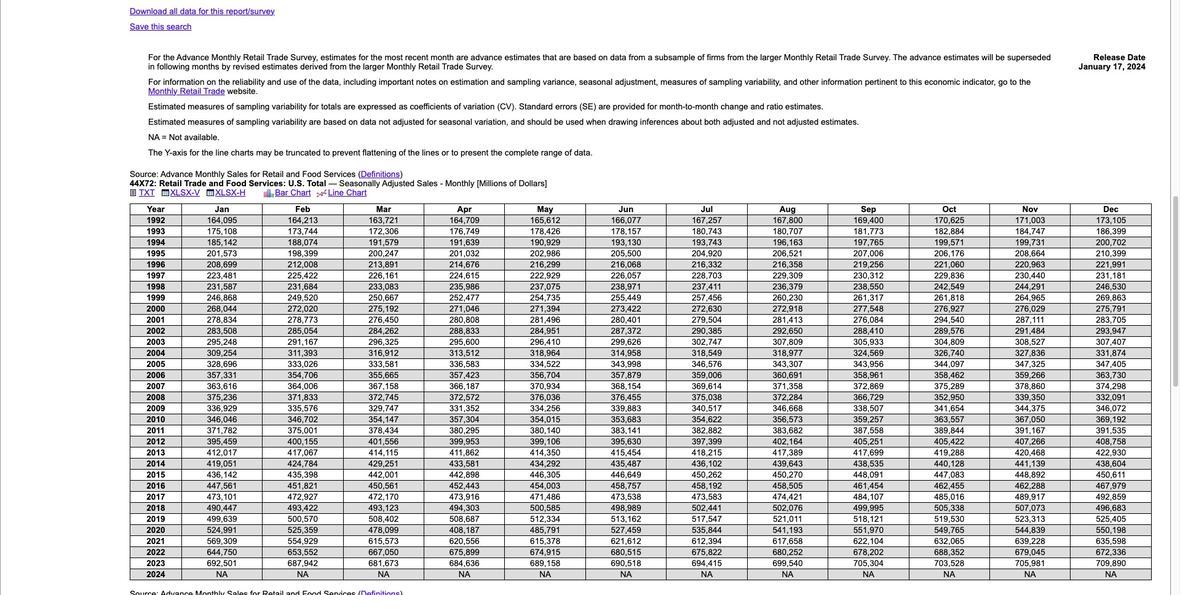 Task type: locate. For each thing, give the bounding box(es) containing it.
341,654
[[934, 404, 964, 413]]

the up including
[[349, 62, 361, 71]]

na down "703,528"
[[944, 570, 955, 579]]

flattening
[[362, 148, 396, 157]]

na left =
[[148, 133, 159, 142]]

354,147
[[369, 415, 399, 424]]

1 not from the left
[[379, 117, 390, 126]]

371,833
[[288, 393, 318, 402]]

from right firms
[[727, 53, 744, 62]]

0 vertical spatial estimated
[[148, 102, 185, 111]]

0 horizontal spatial xlsx-
[[170, 188, 194, 197]]

216,068
[[611, 260, 641, 269]]

1 horizontal spatial information
[[821, 77, 863, 87]]

180,743
[[692, 227, 722, 236]]

0 horizontal spatial sales
[[227, 170, 248, 179]]

441,139
[[1015, 459, 1045, 468]]

333,581
[[369, 360, 399, 369]]

the down by
[[218, 77, 230, 87]]

sales left -
[[417, 179, 438, 188]]

adjusted down other
[[787, 117, 819, 126]]

year
[[147, 205, 165, 214]]

359,257
[[853, 415, 884, 424]]

the right the "present" at the left top of page
[[491, 148, 502, 157]]

data right all
[[180, 7, 196, 16]]

on left a
[[598, 53, 608, 62]]

2 xlsx- from the left
[[215, 188, 239, 197]]

information right other
[[821, 77, 863, 87]]

the right in
[[163, 53, 175, 62]]

xlsx- up jan
[[215, 188, 239, 197]]

1 horizontal spatial chart
[[346, 188, 367, 197]]

0 vertical spatial based
[[573, 53, 596, 62]]

2024
[[1127, 62, 1146, 71], [147, 570, 165, 579]]

442,898
[[449, 470, 480, 479]]

412,017
[[207, 448, 237, 457]]

the
[[893, 53, 907, 62], [148, 148, 163, 157]]

xlsx- right txt
[[170, 188, 194, 197]]

369,192
[[1096, 415, 1126, 424]]

this down the download
[[151, 22, 164, 31]]

295,600
[[449, 337, 480, 347]]

264,965
[[1015, 293, 1045, 302]]

1 vertical spatial 2024
[[147, 570, 165, 579]]

2 horizontal spatial this
[[909, 77, 922, 87]]

688,352
[[934, 548, 964, 557]]

1 horizontal spatial the
[[893, 53, 907, 62]]

1 horizontal spatial based
[[573, 53, 596, 62]]

information down following
[[163, 77, 204, 87]]

monthly up v
[[195, 170, 225, 179]]

0 vertical spatial month
[[431, 53, 454, 62]]

0 horizontal spatial advance
[[471, 53, 502, 62]]

705,981
[[1015, 559, 1045, 568]]

0 horizontal spatial the
[[148, 148, 163, 157]]

1 vertical spatial advance
[[160, 170, 193, 179]]

450,611
[[1096, 470, 1126, 479]]

0 horizontal spatial adjusted
[[393, 117, 424, 126]]

2016
[[147, 481, 165, 491]]

0 horizontal spatial information
[[163, 77, 204, 87]]

200,247
[[369, 249, 399, 258]]

1 horizontal spatial data
[[360, 117, 376, 126]]

2 horizontal spatial adjusted
[[787, 117, 819, 126]]

167,800
[[773, 216, 803, 225]]

2 vertical spatial be
[[274, 148, 283, 157]]

363,557
[[934, 415, 964, 424]]

438,604
[[1096, 459, 1126, 468]]

435,398
[[288, 470, 318, 479]]

provided
[[613, 102, 645, 111]]

0 vertical spatial advance
[[177, 53, 209, 62]]

347,405
[[1096, 360, 1126, 369]]

2003
[[147, 337, 165, 347]]

354,622
[[692, 415, 722, 424]]

2 chart from the left
[[346, 188, 367, 197]]

401,556
[[369, 437, 399, 446]]

1 adjusted from the left
[[393, 117, 424, 126]]

1992
[[147, 216, 165, 225]]

2 for from the top
[[148, 77, 161, 87]]

680,252
[[773, 548, 803, 557]]

507,073
[[1015, 503, 1045, 513]]

survey. up pertinent
[[863, 53, 891, 62]]

survey. up estimation
[[466, 62, 493, 71]]

311,393
[[288, 348, 318, 358]]

1 horizontal spatial 2024
[[1127, 62, 1146, 71]]

na down the 681,673
[[378, 570, 389, 579]]

357,879
[[611, 371, 641, 380]]

277,548
[[853, 304, 884, 313]]

on down "expressed"
[[349, 117, 358, 126]]

1 estimated from the top
[[148, 102, 185, 111]]

based down totals
[[323, 117, 346, 126]]

1 vertical spatial the
[[148, 148, 163, 157]]

281,496
[[530, 315, 560, 324]]

2017
[[147, 492, 165, 502]]

from left a
[[629, 53, 645, 62]]

273,422
[[611, 304, 641, 313]]

0 vertical spatial be
[[996, 53, 1005, 62]]

1 horizontal spatial be
[[554, 117, 563, 126]]

use
[[283, 77, 297, 87]]

1 vertical spatial data
[[610, 53, 626, 62]]

estimates up data,
[[320, 53, 356, 62]]

measures down subsample
[[660, 77, 697, 87]]

0 horizontal spatial data
[[180, 7, 196, 16]]

2 variability from the top
[[272, 117, 307, 126]]

food up jan
[[226, 179, 246, 188]]

y-
[[165, 148, 172, 157]]

1 variability from the top
[[272, 102, 307, 111]]

225,422
[[288, 271, 318, 280]]

on down months
[[207, 77, 216, 87]]

462,288
[[1015, 481, 1045, 491]]

estimates left will
[[944, 53, 979, 62]]

for right all
[[199, 7, 208, 16]]

estimated down monthly retail trade link
[[148, 102, 185, 111]]

of inside source: advance monthly sales for retail and food services ( definitions ) 44x72: retail trade and food services: u.s. total — seasonally adjusted sales - monthly [millions of dollars] txt
[[509, 179, 516, 188]]

sales up h
[[227, 170, 248, 179]]

for down may on the top left of the page
[[250, 170, 260, 179]]

month right recent
[[431, 53, 454, 62]]

344,097
[[934, 360, 964, 369]]

1 chart from the left
[[290, 188, 311, 197]]

1 horizontal spatial xlsx-
[[215, 188, 239, 197]]

1 vertical spatial this
[[151, 22, 164, 31]]

)
[[400, 170, 403, 179]]

198,399
[[288, 249, 318, 258]]

advance up economic
[[910, 53, 941, 62]]

1 vertical spatial for
[[148, 77, 161, 87]]

1 horizontal spatial not
[[773, 117, 785, 126]]

be right will
[[996, 53, 1005, 62]]

be left used at the left of page
[[554, 117, 563, 126]]

615,378
[[530, 537, 560, 546]]

0 vertical spatial for
[[148, 53, 161, 62]]

0 vertical spatial data
[[180, 7, 196, 16]]

2 not from the left
[[773, 117, 785, 126]]

for down the save this search link
[[148, 53, 161, 62]]

not down ratio
[[773, 117, 785, 126]]

1 horizontal spatial larger
[[760, 53, 782, 62]]

v
[[194, 188, 200, 197]]

0 horizontal spatial from
[[330, 62, 347, 71]]

1 vertical spatial variability
[[272, 117, 307, 126]]

0 vertical spatial seasonal
[[579, 77, 613, 87]]

296,325
[[369, 337, 399, 347]]

2 information from the left
[[821, 77, 863, 87]]

xlsx-
[[170, 188, 194, 197], [215, 188, 239, 197]]

484,107
[[853, 492, 884, 502]]

food left — on the left top
[[302, 170, 321, 179]]

2 advance from the left
[[910, 53, 941, 62]]

and down (cv).
[[511, 117, 525, 126]]

229,836
[[934, 271, 964, 280]]

2024 inside release date january 17, 2024
[[1127, 62, 1146, 71]]

information
[[163, 77, 204, 87], [821, 77, 863, 87]]

—
[[329, 179, 337, 188]]

0 vertical spatial 2024
[[1127, 62, 1146, 71]]

data up adjustment, at the right of page
[[610, 53, 626, 62]]

1 vertical spatial based
[[323, 117, 346, 126]]

and left the use
[[267, 77, 281, 87]]

based up variance,
[[573, 53, 596, 62]]

1 horizontal spatial advance
[[910, 53, 941, 62]]

measures down monthly retail trade link
[[188, 102, 224, 111]]

2 estimated from the top
[[148, 117, 185, 126]]

0 horizontal spatial be
[[274, 148, 283, 157]]

458,757
[[611, 481, 641, 491]]

adjusted
[[393, 117, 424, 126], [723, 117, 754, 126], [787, 117, 819, 126]]

2005
[[147, 360, 165, 369]]

estimated up =
[[148, 117, 185, 126]]

1 vertical spatial estimated
[[148, 117, 185, 126]]

retail right txt
[[159, 179, 182, 188]]

1 xlsx- from the left
[[170, 188, 194, 197]]

190,929
[[530, 238, 560, 247]]

308,527
[[1015, 337, 1045, 347]]

249,520
[[288, 293, 318, 302]]

month up the both
[[695, 102, 718, 111]]

adjusted down as
[[393, 117, 424, 126]]

data down "expressed"
[[360, 117, 376, 126]]

website.
[[227, 87, 258, 96]]

201,032
[[449, 249, 480, 258]]

0 horizontal spatial chart
[[290, 188, 311, 197]]

1 horizontal spatial month
[[695, 102, 718, 111]]

231,684
[[288, 282, 318, 291]]

346,702
[[288, 415, 318, 424]]

seasonal up (se)
[[579, 77, 613, 87]]

0 vertical spatial variability
[[272, 102, 307, 111]]

164,095
[[207, 216, 237, 225]]

about
[[681, 117, 702, 126]]

superseded
[[1007, 53, 1051, 62]]

for up including
[[359, 53, 368, 62]]

and right v
[[209, 179, 224, 188]]

chart down (
[[346, 188, 367, 197]]

222,929
[[530, 271, 560, 280]]

not down "expressed"
[[379, 117, 390, 126]]

adjusted down change
[[723, 117, 754, 126]]

292,650
[[773, 326, 803, 336]]

larger up variability,
[[760, 53, 782, 62]]

1 vertical spatial seasonal
[[439, 117, 472, 126]]

0 vertical spatial this
[[211, 7, 224, 16]]

0 vertical spatial estimates.
[[785, 102, 823, 111]]

544,839
[[1015, 526, 1045, 535]]

0 horizontal spatial 2024
[[147, 570, 165, 579]]

the up variability,
[[746, 53, 758, 62]]

1 vertical spatial estimates.
[[821, 117, 859, 126]]

this left report/survey
[[211, 7, 224, 16]]

are up estimation
[[456, 53, 468, 62]]

2 vertical spatial this
[[909, 77, 922, 87]]

517,547
[[692, 515, 722, 524]]

382,882
[[692, 426, 722, 435]]

344,375
[[1015, 404, 1045, 413]]

1 horizontal spatial this
[[211, 7, 224, 16]]

193,743
[[692, 238, 722, 247]]

326,740
[[934, 348, 964, 358]]

a
[[648, 53, 652, 62]]

419,288
[[934, 448, 964, 457]]

advance up estimation
[[471, 53, 502, 62]]

288,410
[[853, 326, 884, 336]]

242,549
[[934, 282, 964, 291]]

2 horizontal spatial be
[[996, 53, 1005, 62]]

chart up feb
[[290, 188, 311, 197]]

0 horizontal spatial food
[[226, 179, 246, 188]]

estimates up the use
[[262, 62, 298, 71]]

0 horizontal spatial seasonal
[[439, 117, 472, 126]]

2024 down 2023
[[147, 570, 165, 579]]

414,115
[[369, 448, 398, 457]]

data,
[[323, 77, 341, 87]]

na down 690,518 at the right bottom of the page
[[620, 570, 632, 579]]

this left economic
[[909, 77, 922, 87]]

1 horizontal spatial seasonal
[[579, 77, 613, 87]]

1 horizontal spatial sales
[[417, 179, 438, 188]]

measures up available.
[[188, 117, 224, 126]]

seasonal down variation
[[439, 117, 472, 126]]

0 horizontal spatial not
[[379, 117, 390, 126]]

417,389
[[773, 448, 803, 457]]

the up pertinent
[[893, 53, 907, 62]]

221,991
[[1096, 260, 1126, 269]]

434,292
[[530, 459, 560, 468]]

163,721
[[369, 216, 399, 225]]

sales
[[227, 170, 248, 179], [417, 179, 438, 188]]

414,350
[[530, 448, 560, 457]]

1 horizontal spatial adjusted
[[723, 117, 754, 126]]

advance up xlsx-v link
[[160, 170, 193, 179]]



Task type: describe. For each thing, give the bounding box(es) containing it.
this inside for the advance monthly retail trade survey, estimates for the most recent month are advance estimates that are based on data from a subsample of firms from the larger monthly retail trade survey. the advance estimates will be superseded in following months by revised estimates derived from the larger monthly retail trade survey. for information on the reliability and use of the data, including important notes on estimation and sampling variance, seasonal adjustment, measures of sampling variability, and other information pertinent to this economic indicator, go to the monthly retail trade website. estimated measures of sampling variability for totals are expressed as coefficients of variation (cv). standard errors (se) are provided for month-to-month change and ratio estimates. estimated measures of sampling variability are based on data not adjusted for seasonal variation, and should be used when drawing inferences about both adjusted and not adjusted estimates. na = not available. the y-axis for the line charts may be truncated to prevent flattening of the lines or to present the complete range of data.
[[909, 77, 922, 87]]

xlsx- for v
[[170, 188, 194, 197]]

na down the 694,415 at the right bottom of page
[[701, 570, 713, 579]]

2022
[[147, 548, 165, 557]]

1 horizontal spatial survey.
[[863, 53, 891, 62]]

678,202
[[853, 548, 884, 557]]

448,892
[[1015, 470, 1045, 479]]

na down 684,636
[[459, 570, 470, 579]]

monthly right -
[[445, 179, 474, 188]]

services:
[[249, 179, 286, 188]]

na down 689,158
[[539, 570, 551, 579]]

554,929
[[288, 537, 318, 546]]

2 vertical spatial measures
[[188, 117, 224, 126]]

208,699
[[207, 260, 237, 269]]

617,658
[[773, 537, 803, 546]]

271,394
[[530, 304, 560, 313]]

335,576
[[288, 404, 318, 413]]

and up (cv).
[[491, 77, 505, 87]]

for right axis
[[190, 148, 199, 157]]

feb
[[295, 205, 310, 214]]

on right notes
[[439, 77, 448, 87]]

366,187
[[449, 382, 480, 391]]

208,664
[[1015, 249, 1045, 258]]

3 adjusted from the left
[[787, 117, 819, 126]]

0 horizontal spatial survey.
[[466, 62, 493, 71]]

276,084
[[853, 315, 884, 324]]

line chart
[[328, 188, 367, 197]]

1998
[[147, 282, 165, 291]]

the left line
[[202, 148, 213, 157]]

2 adjusted from the left
[[723, 117, 754, 126]]

variability,
[[745, 77, 781, 87]]

subsample
[[655, 53, 695, 62]]

for inside download all data for this report/survey save this search
[[199, 7, 208, 16]]

when
[[586, 117, 606, 126]]

monthly up other
[[784, 53, 813, 62]]

chart for line chart
[[346, 188, 367, 197]]

estimates left that
[[505, 53, 540, 62]]

206,521
[[773, 249, 803, 258]]

224,615
[[449, 271, 480, 280]]

retail down months
[[180, 87, 201, 96]]

226,057
[[611, 271, 641, 280]]

368,154
[[611, 382, 641, 391]]

169,400
[[853, 216, 884, 225]]

and down ratio
[[757, 117, 771, 126]]

0 vertical spatial the
[[893, 53, 907, 62]]

sep
[[861, 205, 876, 214]]

to left prevent
[[323, 148, 330, 157]]

206,176
[[934, 249, 964, 258]]

derived
[[300, 62, 328, 71]]

retail up reliability
[[243, 53, 264, 62]]

2013
[[147, 448, 165, 457]]

na inside for the advance monthly retail trade survey, estimates for the most recent month are advance estimates that are based on data from a subsample of firms from the larger monthly retail trade survey. the advance estimates will be superseded in following months by revised estimates derived from the larger monthly retail trade survey. for information on the reliability and use of the data, including important notes on estimation and sampling variance, seasonal adjustment, measures of sampling variability, and other information pertinent to this economic indicator, go to the monthly retail trade website. estimated measures of sampling variability for totals are expressed as coefficients of variation (cv). standard errors (se) are provided for month-to-month change and ratio estimates. estimated measures of sampling variability are based on data not adjusted for seasonal variation, and should be used when drawing inferences about both adjusted and not adjusted estimates. na = not available. the y-axis for the line charts may be truncated to prevent flattening of the lines or to present the complete range of data.
[[148, 133, 159, 142]]

for up inferences
[[647, 102, 657, 111]]

2014
[[147, 459, 165, 468]]

375,289
[[934, 382, 964, 391]]

data inside download all data for this report/survey save this search
[[180, 7, 196, 16]]

228,703
[[692, 271, 722, 280]]

496,683
[[1096, 503, 1126, 513]]

are right that
[[559, 53, 571, 62]]

493,123
[[369, 503, 399, 513]]

255,449
[[611, 293, 641, 302]]

na down 687,942
[[297, 570, 309, 579]]

523,313
[[1015, 515, 1045, 524]]

417,067
[[288, 448, 318, 457]]

should
[[527, 117, 552, 126]]

are down totals
[[309, 117, 321, 126]]

639,228
[[1015, 537, 1045, 546]]

1 information from the left
[[163, 77, 204, 87]]

most
[[385, 53, 403, 62]]

171,003
[[1015, 216, 1045, 225]]

trade inside source: advance monthly sales for retail and food services ( definitions ) 44x72: retail trade and food services: u.s. total — seasonally adjusted sales - monthly [millions of dollars] txt
[[184, 179, 206, 188]]

333,026
[[288, 360, 318, 369]]

0 horizontal spatial this
[[151, 22, 164, 31]]

387,558
[[853, 426, 884, 435]]

xlsx-v link
[[161, 188, 200, 197]]

advance inside source: advance monthly sales for retail and food services ( definitions ) 44x72: retail trade and food services: u.s. total — seasonally adjusted sales - monthly [millions of dollars] txt
[[160, 170, 193, 179]]

164,213
[[288, 216, 318, 225]]

retail up other
[[816, 53, 837, 62]]

the right go
[[1019, 77, 1031, 87]]

monthly up 'important'
[[387, 62, 416, 71]]

2002
[[147, 326, 165, 336]]

632,065
[[934, 537, 964, 546]]

monthly up reliability
[[211, 53, 241, 62]]

293,947
[[1096, 326, 1126, 336]]

save
[[130, 22, 149, 31]]

and left ratio
[[750, 102, 764, 111]]

313,512
[[449, 348, 480, 358]]

2 horizontal spatial data
[[610, 53, 626, 62]]

400,155
[[288, 437, 318, 446]]

233,083
[[369, 282, 399, 291]]

1 vertical spatial measures
[[188, 102, 224, 111]]

chart for bar chart
[[290, 188, 311, 197]]

569,309
[[207, 537, 237, 546]]

for left totals
[[309, 102, 319, 111]]

to right pertinent
[[900, 77, 907, 87]]

375,001
[[288, 426, 318, 435]]

0 horizontal spatial based
[[323, 117, 346, 126]]

2 horizontal spatial from
[[727, 53, 744, 62]]

for down coefficients
[[427, 117, 436, 126]]

447,083
[[934, 470, 964, 479]]

na down 699,540
[[782, 570, 794, 579]]

336,929
[[207, 404, 237, 413]]

667,050
[[369, 548, 399, 557]]

search
[[166, 22, 192, 31]]

235,986
[[449, 282, 480, 291]]

line chart link
[[317, 188, 367, 197]]

0 vertical spatial measures
[[660, 77, 697, 87]]

216,299
[[530, 260, 560, 269]]

and left other
[[784, 77, 797, 87]]

280,808
[[449, 315, 480, 324]]

1 horizontal spatial food
[[302, 170, 321, 179]]

461,454
[[853, 481, 884, 491]]

0 horizontal spatial larger
[[363, 62, 384, 71]]

xlsx- for h
[[215, 188, 239, 197]]

data.
[[574, 148, 593, 157]]

to right or
[[451, 148, 458, 157]]

na down 709,890
[[1105, 570, 1117, 579]]

490,447
[[207, 503, 237, 513]]

318,549
[[692, 348, 722, 358]]

334,522
[[530, 360, 560, 369]]

to-
[[685, 102, 695, 111]]

total
[[307, 179, 326, 188]]

na down 705,304
[[863, 570, 874, 579]]

291,484
[[1015, 326, 1045, 336]]

for inside source: advance monthly sales for retail and food services ( definitions ) 44x72: retail trade and food services: u.s. total — seasonally adjusted sales - monthly [millions of dollars] txt
[[250, 170, 260, 179]]

the down derived
[[309, 77, 320, 87]]

164,709
[[449, 216, 480, 225]]

na down 692,501 on the bottom left
[[216, 570, 228, 579]]

271,046
[[449, 304, 480, 313]]

2023
[[147, 559, 165, 568]]

1 advance from the left
[[471, 53, 502, 62]]

447,561
[[207, 481, 237, 491]]

380,295
[[449, 426, 480, 435]]

635,598
[[1096, 537, 1126, 546]]

549,765
[[934, 526, 964, 535]]

182,884
[[934, 227, 964, 236]]

237,411
[[692, 282, 722, 291]]

are right totals
[[343, 102, 356, 111]]

2 vertical spatial data
[[360, 117, 376, 126]]

1993
[[147, 227, 165, 236]]

1 vertical spatial month
[[695, 102, 718, 111]]

available.
[[184, 133, 220, 142]]

range
[[541, 148, 562, 157]]

retail up notes
[[418, 62, 440, 71]]

275,791
[[1096, 304, 1126, 313]]

retail up bar
[[262, 170, 284, 179]]

276,927
[[934, 304, 964, 313]]

the left most
[[371, 53, 382, 62]]

the left lines
[[408, 148, 420, 157]]

376,455
[[611, 393, 641, 402]]

to right go
[[1010, 77, 1017, 87]]

17,
[[1113, 62, 1125, 71]]

1 horizontal spatial from
[[629, 53, 645, 62]]

advance inside for the advance monthly retail trade survey, estimates for the most recent month are advance estimates that are based on data from a subsample of firms from the larger monthly retail trade survey. the advance estimates will be superseded in following months by revised estimates derived from the larger monthly retail trade survey. for information on the reliability and use of the data, including important notes on estimation and sampling variance, seasonal adjustment, measures of sampling variability, and other information pertinent to this economic indicator, go to the monthly retail trade website. estimated measures of sampling variability for totals are expressed as coefficients of variation (cv). standard errors (se) are provided for month-to-month change and ratio estimates. estimated measures of sampling variability are based on data not adjusted for seasonal variation, and should be used when drawing inferences about both adjusted and not adjusted estimates. na = not available. the y-axis for the line charts may be truncated to prevent flattening of the lines or to present the complete range of data.
[[177, 53, 209, 62]]

0 horizontal spatial month
[[431, 53, 454, 62]]

are right (se)
[[598, 102, 611, 111]]

and up bar chart
[[286, 170, 300, 179]]

1 for from the top
[[148, 53, 161, 62]]

452,443
[[449, 481, 480, 491]]

monthly down following
[[148, 87, 177, 96]]

na down 705,981
[[1024, 570, 1036, 579]]

391,535
[[1096, 426, 1126, 435]]

1 vertical spatial be
[[554, 117, 563, 126]]

343,998
[[611, 360, 641, 369]]

485,016
[[934, 492, 964, 502]]

in
[[148, 62, 155, 71]]

238,550
[[853, 282, 884, 291]]

238,971
[[611, 282, 641, 291]]



Task type: vqa. For each thing, say whether or not it's contained in the screenshot.


